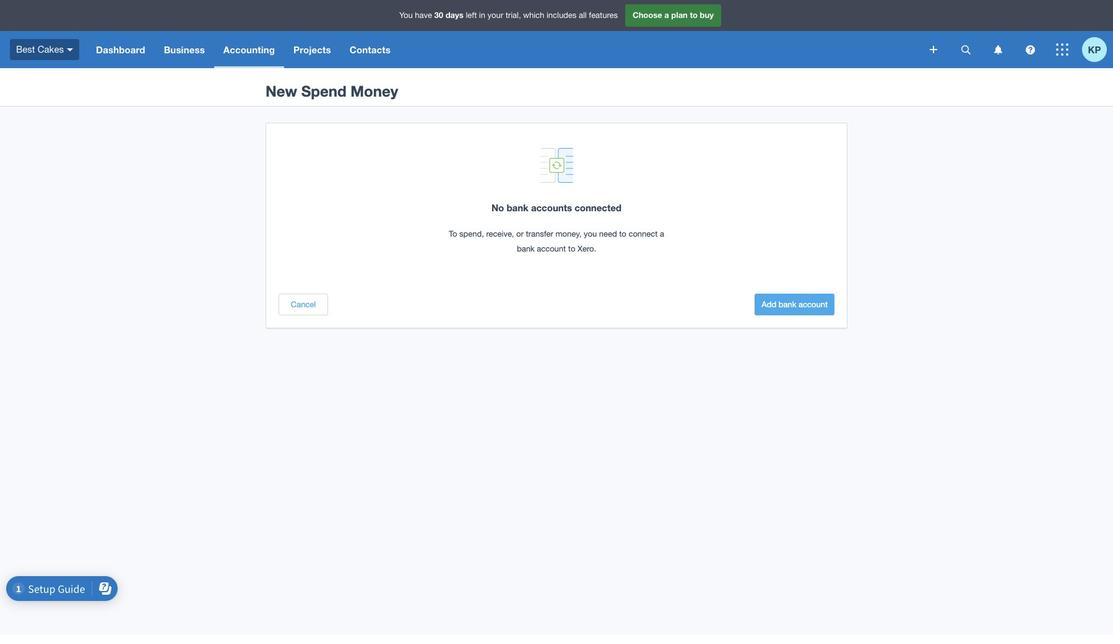 Task type: locate. For each thing, give the bounding box(es) containing it.
you
[[400, 11, 413, 20]]

svg image
[[1057, 43, 1069, 56], [962, 45, 971, 54], [995, 45, 1003, 54], [1026, 45, 1036, 54], [67, 48, 73, 51]]

account down transfer
[[537, 244, 566, 253]]

0 vertical spatial a
[[665, 10, 670, 20]]

projects button
[[284, 31, 341, 68]]

days
[[446, 10, 464, 20]]

kp button
[[1083, 31, 1114, 68]]

banner containing kp
[[0, 0, 1114, 68]]

accounts
[[531, 202, 572, 213]]

your
[[488, 11, 504, 20]]

connect
[[629, 229, 658, 238]]

or
[[517, 229, 524, 238]]

add bank account link
[[755, 293, 835, 315]]

money,
[[556, 229, 582, 238]]

0 vertical spatial to
[[690, 10, 698, 20]]

to left 'buy'
[[690, 10, 698, 20]]

best cakes
[[16, 44, 64, 54]]

cakes
[[38, 44, 64, 54]]

banner
[[0, 0, 1114, 68]]

to right the need
[[620, 229, 627, 238]]

1 vertical spatial to
[[620, 229, 627, 238]]

bank for no
[[507, 202, 529, 213]]

spend
[[302, 82, 347, 100]]

bank down or at the left of page
[[517, 244, 535, 253]]

have
[[415, 11, 432, 20]]

1 vertical spatial a
[[660, 229, 665, 238]]

a inside to spend, receive, or transfer money, you need to connect a bank account to xero.
[[660, 229, 665, 238]]

contacts button
[[341, 31, 400, 68]]

account right add
[[799, 300, 828, 309]]

1 vertical spatial account
[[799, 300, 828, 309]]

1 horizontal spatial a
[[665, 10, 670, 20]]

to
[[449, 229, 458, 238]]

which
[[524, 11, 545, 20]]

2 horizontal spatial to
[[690, 10, 698, 20]]

a right connect
[[660, 229, 665, 238]]

receive,
[[487, 229, 515, 238]]

features
[[589, 11, 618, 20]]

0 vertical spatial account
[[537, 244, 566, 253]]

dashboard
[[96, 44, 145, 55]]

1 horizontal spatial account
[[799, 300, 828, 309]]

best
[[16, 44, 35, 54]]

account
[[537, 244, 566, 253], [799, 300, 828, 309]]

0 vertical spatial bank
[[507, 202, 529, 213]]

to spend, receive, or transfer money, you need to connect a bank account to xero.
[[449, 229, 665, 253]]

0 horizontal spatial account
[[537, 244, 566, 253]]

you have 30 days left in your trial, which includes all features
[[400, 10, 618, 20]]

1 vertical spatial bank
[[517, 244, 535, 253]]

a
[[665, 10, 670, 20], [660, 229, 665, 238]]

0 horizontal spatial a
[[660, 229, 665, 238]]

bank inside add bank account 'link'
[[779, 300, 797, 309]]

2 vertical spatial bank
[[779, 300, 797, 309]]

svg image inside best cakes popup button
[[67, 48, 73, 51]]

projects
[[294, 44, 331, 55]]

to
[[690, 10, 698, 20], [620, 229, 627, 238], [569, 244, 576, 253]]

2 vertical spatial to
[[569, 244, 576, 253]]

no bank accounts connected
[[492, 202, 622, 213]]

all
[[579, 11, 587, 20]]

a left plan
[[665, 10, 670, 20]]

transfer
[[526, 229, 554, 238]]

bank
[[507, 202, 529, 213], [517, 244, 535, 253], [779, 300, 797, 309]]

cancel
[[291, 300, 316, 309]]

bank right add
[[779, 300, 797, 309]]

add
[[762, 300, 777, 309]]

contacts
[[350, 44, 391, 55]]

to left xero.
[[569, 244, 576, 253]]

buy
[[700, 10, 714, 20]]

bank for add
[[779, 300, 797, 309]]

bank right no
[[507, 202, 529, 213]]



Task type: vqa. For each thing, say whether or not it's contained in the screenshot.
the bottommost the Tasks
no



Task type: describe. For each thing, give the bounding box(es) containing it.
need
[[600, 229, 617, 238]]

accounting button
[[214, 31, 284, 68]]

choose
[[633, 10, 663, 20]]

1 horizontal spatial to
[[620, 229, 627, 238]]

add bank account
[[762, 300, 828, 309]]

0 horizontal spatial to
[[569, 244, 576, 253]]

includes
[[547, 11, 577, 20]]

best cakes button
[[0, 31, 87, 68]]

trial,
[[506, 11, 521, 20]]

spend,
[[460, 229, 484, 238]]

choose a plan to buy
[[633, 10, 714, 20]]

new spend money
[[266, 82, 399, 100]]

connected
[[575, 202, 622, 213]]

kp
[[1089, 44, 1102, 55]]

you
[[584, 229, 597, 238]]

money
[[351, 82, 399, 100]]

xero.
[[578, 244, 597, 253]]

svg image
[[931, 46, 938, 53]]

cancel link
[[279, 293, 328, 315]]

30
[[435, 10, 444, 20]]

bank inside to spend, receive, or transfer money, you need to connect a bank account to xero.
[[517, 244, 535, 253]]

new
[[266, 82, 297, 100]]

no
[[492, 202, 504, 213]]

account inside to spend, receive, or transfer money, you need to connect a bank account to xero.
[[537, 244, 566, 253]]

business button
[[155, 31, 214, 68]]

plan
[[672, 10, 688, 20]]

in
[[479, 11, 486, 20]]

business
[[164, 44, 205, 55]]

account inside 'link'
[[799, 300, 828, 309]]

left
[[466, 11, 477, 20]]

dashboard link
[[87, 31, 155, 68]]

accounting
[[224, 44, 275, 55]]



